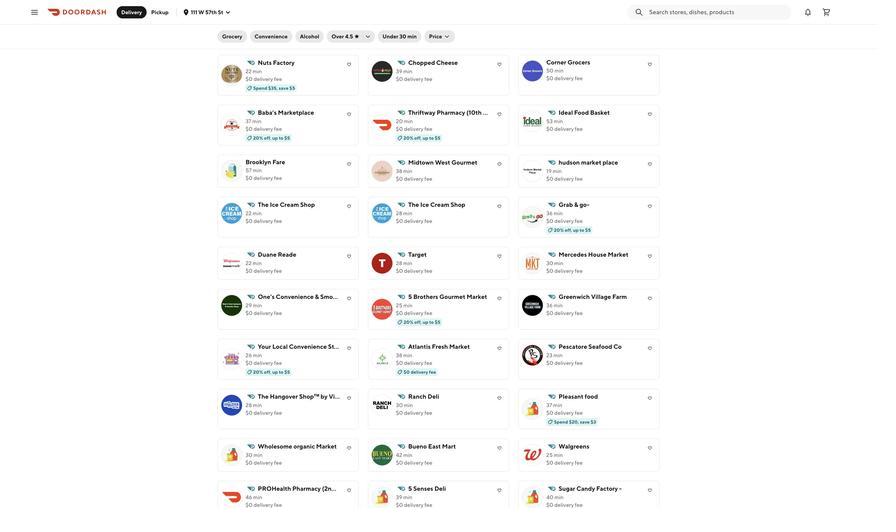 Task type: vqa. For each thing, say whether or not it's contained in the screenshot.


Task type: locate. For each thing, give the bounding box(es) containing it.
fee down wholesome
[[274, 460, 282, 466]]

0 vertical spatial 28 min $0 delivery fee
[[396, 210, 433, 224]]

market
[[608, 251, 629, 258], [467, 293, 487, 301], [450, 343, 470, 350], [316, 443, 337, 450]]

brooklyn fare 57 min $0 delivery fee
[[246, 159, 285, 181]]

20% up atlantis
[[404, 319, 414, 325]]

gourmet right brothers
[[440, 293, 466, 301]]

22 min $0 delivery fee down duane
[[246, 260, 282, 274]]

25 for walgreens
[[547, 452, 553, 458]]

2 ice from the left
[[421, 201, 429, 208]]

over 4.5 button
[[327, 30, 375, 43]]

$5 for 5 brothers gourmet market
[[435, 319, 441, 325]]

fee up spend $35, save $5
[[274, 76, 282, 82]]

$0 inside 27 min $0 delivery fee
[[396, 26, 403, 32]]

to down go-
[[580, 227, 584, 233]]

2 vertical spatial 30 min $0 delivery fee
[[246, 452, 282, 466]]

wholesome organic market
[[258, 443, 337, 450]]

0 horizontal spatial 25 min $0 delivery fee
[[396, 302, 433, 316]]

delivery down bueno at the bottom left of page
[[404, 460, 424, 466]]

fee down bueno east mart
[[425, 460, 433, 466]]

delivery inside 21 min $0 delivery fee
[[254, 26, 273, 32]]

fee up target
[[425, 218, 433, 224]]

1 horizontal spatial spend
[[554, 419, 568, 425]]

fee down one's
[[274, 310, 282, 316]]

37 min $0 delivery fee down baba's
[[246, 118, 282, 132]]

30 min $0 delivery fee for ranch
[[396, 402, 433, 416]]

36 min $0 delivery fee
[[547, 210, 583, 224], [547, 302, 583, 316]]

to for marketplace
[[279, 135, 284, 141]]

0 horizontal spatial ave)
[[337, 485, 350, 493]]

1 vertical spatial 28
[[396, 260, 402, 266]]

20% up brooklyn
[[253, 135, 263, 141]]

2 vertical spatial 28 min $0 delivery fee
[[246, 402, 282, 416]]

38 min $0 delivery fee down atlantis
[[396, 352, 433, 366]]

ideal
[[559, 109, 573, 116]]

2 22 from the top
[[246, 210, 252, 217]]

fee inside "26 min $0 delivery fee"
[[274, 360, 282, 366]]

1 vertical spatial 28 min $0 delivery fee
[[396, 260, 433, 274]]

one's convenience & smoke shop
[[258, 293, 356, 301]]

1 39 from the top
[[396, 68, 403, 74]]

0 vertical spatial save
[[279, 85, 289, 91]]

1 vertical spatial pharmacy
[[292, 485, 321, 493]]

$0 inside '19 min $0 delivery fee'
[[547, 176, 554, 182]]

fee inside 29 min $0 delivery fee
[[274, 310, 282, 316]]

39 min
[[396, 494, 413, 501]]

west
[[435, 159, 450, 166]]

0 vertical spatial 5
[[408, 293, 412, 301]]

delivery down chopped
[[404, 76, 424, 82]]

25 min $0 delivery fee down brothers
[[396, 302, 433, 316]]

30
[[400, 33, 407, 40], [547, 260, 554, 266], [396, 402, 403, 408], [246, 452, 253, 458]]

deli right "senses"
[[435, 485, 446, 493]]

1 vertical spatial 39
[[396, 494, 403, 501]]

0 vertical spatial 25
[[396, 302, 403, 309]]

25 min $0 delivery fee
[[396, 302, 433, 316], [547, 452, 583, 466]]

1 horizontal spatial cream
[[431, 201, 450, 208]]

0 horizontal spatial 37 min $0 delivery fee
[[246, 118, 282, 132]]

fee up '$0 delivery fee'
[[425, 360, 433, 366]]

38 min $0 delivery fee for atlantis fresh market
[[396, 352, 433, 366]]

grab & go-
[[559, 201, 590, 208]]

57
[[246, 167, 252, 174]]

save right $35,
[[279, 85, 289, 91]]

1 vertical spatial 30 min $0 delivery fee
[[396, 402, 433, 416]]

0 vertical spatial pharmacy
[[437, 109, 465, 116]]

fee up ranch deli
[[429, 369, 436, 375]]

$0
[[246, 26, 253, 32], [396, 26, 403, 32], [547, 75, 554, 81], [246, 76, 253, 82], [396, 76, 403, 82], [246, 126, 253, 132], [396, 126, 403, 132], [547, 126, 554, 132], [246, 175, 253, 181], [396, 176, 403, 182], [547, 176, 554, 182], [246, 218, 253, 224], [396, 218, 403, 224], [547, 218, 554, 224], [246, 268, 253, 274], [396, 268, 403, 274], [547, 268, 554, 274], [246, 310, 253, 316], [396, 310, 403, 316], [547, 310, 554, 316], [246, 360, 253, 366], [396, 360, 403, 366], [547, 360, 554, 366], [404, 369, 410, 375], [246, 410, 253, 416], [396, 410, 403, 416], [547, 410, 554, 416], [246, 460, 253, 466], [396, 460, 403, 466], [547, 460, 554, 466]]

thriftway pharmacy (10th ave)
[[408, 109, 496, 116]]

fee down grocers
[[575, 75, 583, 81]]

1 22 min $0 delivery fee from the top
[[246, 68, 282, 82]]

2 vertical spatial 22 min $0 delivery fee
[[246, 260, 282, 274]]

$5 right $35,
[[290, 85, 295, 91]]

pickup
[[151, 9, 169, 15]]

36 min $0 delivery fee down grab
[[547, 210, 583, 224]]

22 for the ice cream shop
[[246, 210, 252, 217]]

under
[[383, 33, 399, 40]]

1 horizontal spatial save
[[580, 419, 590, 425]]

0 vertical spatial ave)
[[483, 109, 496, 116]]

1 vertical spatial 25 min $0 delivery fee
[[547, 452, 583, 466]]

0 vertical spatial deli
[[428, 393, 439, 400]]

delivery down wholesome
[[254, 460, 273, 466]]

20% off, up to $5 down 20 min $0 delivery fee
[[404, 135, 441, 141]]

$20,
[[569, 419, 579, 425]]

20% down grab
[[554, 227, 564, 233]]

$0 inside 23 min $0 delivery fee
[[547, 360, 554, 366]]

the ice cream shop for 28 min $0 delivery fee
[[408, 201, 466, 208]]

20% off, up to $5 up atlantis
[[404, 319, 441, 325]]

up for local
[[272, 369, 278, 375]]

22
[[246, 68, 252, 74], [246, 210, 252, 217], [246, 260, 252, 266]]

delivery down the your
[[254, 360, 273, 366]]

cream
[[280, 201, 299, 208], [431, 201, 450, 208]]

0 vertical spatial 38 min $0 delivery fee
[[396, 168, 433, 182]]

25 for 5 brothers gourmet market
[[396, 302, 403, 309]]

2 5 from the top
[[408, 485, 412, 493]]

1 vertical spatial spend
[[554, 419, 568, 425]]

$5 up hangover
[[285, 369, 290, 375]]

up down "26 min $0 delivery fee"
[[272, 369, 278, 375]]

prohealth
[[258, 485, 291, 493]]

1 vertical spatial 22 min $0 delivery fee
[[246, 210, 282, 224]]

2 horizontal spatial 30 min $0 delivery fee
[[547, 260, 583, 274]]

1 vertical spatial save
[[580, 419, 590, 425]]

0 horizontal spatial pharmacy
[[292, 485, 321, 493]]

1 horizontal spatial 30 min $0 delivery fee
[[396, 402, 433, 416]]

over 4.5
[[332, 33, 353, 40]]

sugar candy factory -
[[559, 485, 622, 493]]

42
[[396, 452, 402, 458]]

0 vertical spatial 39
[[396, 68, 403, 74]]

20% off, up to $5 for 5
[[404, 319, 441, 325]]

brooklyn
[[246, 159, 271, 166]]

the ice cream shop for 22 min $0 delivery fee
[[258, 201, 315, 208]]

22 for duane reade
[[246, 260, 252, 266]]

0 horizontal spatial ice
[[270, 201, 279, 208]]

pleasant
[[559, 393, 584, 400]]

pharmacy for prohealth
[[292, 485, 321, 493]]

store
[[328, 343, 344, 350]]

fee down walgreens
[[575, 460, 583, 466]]

0 horizontal spatial 25
[[396, 302, 403, 309]]

ice
[[270, 201, 279, 208], [421, 201, 429, 208]]

fee inside "39 min $0 delivery fee"
[[425, 76, 433, 82]]

up up fare
[[272, 135, 278, 141]]

0 horizontal spatial &
[[315, 293, 319, 301]]

fee up price
[[425, 26, 433, 32]]

fee inside 53 min $0 delivery fee
[[575, 126, 583, 132]]

grocery button
[[218, 30, 247, 43]]

gourmet for brothers
[[440, 293, 466, 301]]

save
[[279, 85, 289, 91], [580, 419, 590, 425]]

26 min $0 delivery fee
[[246, 352, 282, 366]]

prohealth pharmacy (2nd ave)
[[258, 485, 350, 493]]

0 vertical spatial 30 min $0 delivery fee
[[547, 260, 583, 274]]

midtown
[[408, 159, 434, 166]]

1 ice from the left
[[270, 201, 279, 208]]

delivery down one's
[[254, 310, 273, 316]]

up up atlantis
[[423, 319, 428, 325]]

2 36 from the top
[[547, 210, 553, 217]]

1 vertical spatial 5
[[408, 485, 412, 493]]

bueno
[[408, 443, 427, 450]]

36 min
[[547, 18, 563, 25]]

delivery right grocery button
[[254, 26, 273, 32]]

$5 down baba's marketplace
[[285, 135, 290, 141]]

nuts
[[258, 59, 272, 66]]

convenience down 21 min $0 delivery fee
[[255, 33, 288, 40]]

pleasant food
[[559, 393, 598, 400]]

5 up 39 min at the left bottom of page
[[408, 485, 412, 493]]

3 22 from the top
[[246, 260, 252, 266]]

thriftway
[[408, 109, 436, 116]]

fee down fare
[[274, 175, 282, 181]]

30 min $0 delivery fee down mercedes
[[547, 260, 583, 274]]

deli right the ranch
[[428, 393, 439, 400]]

shop for 28 min $0 delivery fee
[[451, 201, 466, 208]]

fee down food
[[575, 126, 583, 132]]

36 min $0 delivery fee down greenwich
[[547, 302, 583, 316]]

off, down 20 min $0 delivery fee
[[415, 135, 422, 141]]

20% down 20 min $0 delivery fee
[[404, 135, 414, 141]]

1 vertical spatial 37 min $0 delivery fee
[[547, 402, 583, 416]]

the hangover shop™ by vita coco
[[258, 393, 357, 400]]

1 horizontal spatial 25
[[547, 452, 553, 458]]

0 horizontal spatial the ice cream shop
[[258, 201, 315, 208]]

delivery inside 29 min $0 delivery fee
[[254, 310, 273, 316]]

market for mercedes house market
[[608, 251, 629, 258]]

1 vertical spatial 37
[[547, 402, 552, 408]]

1 horizontal spatial pharmacy
[[437, 109, 465, 116]]

0 horizontal spatial 30 min $0 delivery fee
[[246, 452, 282, 466]]

36 for greenwich village farm
[[547, 302, 553, 309]]

spend for nuts factory
[[253, 85, 267, 91]]

up for &
[[573, 227, 579, 233]]

30 min $0 delivery fee down wholesome
[[246, 452, 282, 466]]

$0 inside "26 min $0 delivery fee"
[[246, 360, 253, 366]]

delivery inside 53 min $0 delivery fee
[[555, 126, 574, 132]]

fee down the pescatore
[[575, 360, 583, 366]]

20% for grab & go-
[[554, 227, 564, 233]]

the
[[258, 201, 269, 208], [408, 201, 419, 208], [258, 393, 269, 400]]

0 horizontal spatial save
[[279, 85, 289, 91]]

grab
[[559, 201, 573, 208]]

off, for thriftway
[[415, 135, 422, 141]]

$5 up atlantis fresh market
[[435, 319, 441, 325]]

convenience right one's
[[276, 293, 314, 301]]

1 horizontal spatial 37 min $0 delivery fee
[[547, 402, 583, 416]]

2 cream from the left
[[431, 201, 450, 208]]

pescatore
[[559, 343, 588, 350]]

to up atlantis fresh market
[[429, 319, 434, 325]]

20% off, up to $5 down "26 min $0 delivery fee"
[[253, 369, 290, 375]]

20% off, up to $5 for thriftway
[[404, 135, 441, 141]]

ave) for prohealth pharmacy (2nd ave)
[[337, 485, 350, 493]]

1 vertical spatial gourmet
[[440, 293, 466, 301]]

off, for grab
[[565, 227, 572, 233]]

0 horizontal spatial cream
[[280, 201, 299, 208]]

$0 inside "39 min $0 delivery fee"
[[396, 76, 403, 82]]

up for brothers
[[423, 319, 428, 325]]

2 horizontal spatial shop
[[451, 201, 466, 208]]

min inside the 42 min $0 delivery fee
[[404, 452, 413, 458]]

0 vertical spatial gourmet
[[452, 159, 478, 166]]

20% off, up to $5 up mercedes
[[554, 227, 591, 233]]

to for local
[[279, 369, 284, 375]]

price
[[429, 33, 442, 40]]

food
[[574, 109, 589, 116]]

market
[[581, 159, 602, 166]]

fee down chopped cheese
[[425, 76, 433, 82]]

convenience left the store
[[289, 343, 327, 350]]

1 38 from the top
[[396, 168, 402, 174]]

30 min $0 delivery fee down the ranch
[[396, 402, 433, 416]]

1 vertical spatial ave)
[[337, 485, 350, 493]]

spend for pleasant food
[[554, 419, 568, 425]]

delivery inside "39 min $0 delivery fee"
[[404, 76, 424, 82]]

0 vertical spatial 38
[[396, 168, 402, 174]]

delivery inside the 42 min $0 delivery fee
[[404, 460, 424, 466]]

min inside "26 min $0 delivery fee"
[[253, 352, 262, 359]]

delivery up target
[[404, 218, 424, 224]]

0 vertical spatial 25 min $0 delivery fee
[[396, 302, 433, 316]]

& left go-
[[575, 201, 579, 208]]

5 left brothers
[[408, 293, 412, 301]]

pharmacy left (2nd
[[292, 485, 321, 493]]

39 inside "39 min $0 delivery fee"
[[396, 68, 403, 74]]

convenience button
[[250, 30, 292, 43]]

$5 for your local convenience store
[[285, 369, 290, 375]]

to for pharmacy
[[429, 135, 434, 141]]

20% for thriftway pharmacy (10th ave)
[[404, 135, 414, 141]]

village
[[591, 293, 611, 301]]

& left smoke
[[315, 293, 319, 301]]

5 for 5 brothers gourmet market
[[408, 293, 412, 301]]

east
[[428, 443, 441, 450]]

1 horizontal spatial ave)
[[483, 109, 496, 116]]

fee inside the 42 min $0 delivery fee
[[425, 460, 433, 466]]

pharmacy
[[437, 109, 465, 116], [292, 485, 321, 493]]

1 vertical spatial 38 min $0 delivery fee
[[396, 352, 433, 366]]

22 min $0 delivery fee up duane
[[246, 210, 282, 224]]

shop
[[300, 201, 315, 208], [451, 201, 466, 208], [341, 293, 356, 301]]

0 vertical spatial convenience
[[255, 33, 288, 40]]

1 horizontal spatial the ice cream shop
[[408, 201, 466, 208]]

basket
[[590, 109, 610, 116]]

0 vertical spatial spend
[[253, 85, 267, 91]]

39
[[396, 68, 403, 74], [396, 494, 403, 501]]

0 vertical spatial 36 min $0 delivery fee
[[547, 210, 583, 224]]

20% off, up to $5
[[253, 135, 290, 141], [404, 135, 441, 141], [554, 227, 591, 233], [404, 319, 441, 325], [253, 369, 290, 375]]

spend left '$20,'
[[554, 419, 568, 425]]

fee inside "brooklyn fare 57 min $0 delivery fee"
[[274, 175, 282, 181]]

min inside 20 min $0 delivery fee
[[404, 118, 413, 124]]

0 vertical spatial 22
[[246, 68, 252, 74]]

2 36 min $0 delivery fee from the top
[[547, 302, 583, 316]]

1 horizontal spatial &
[[575, 201, 579, 208]]

1 22 from the top
[[246, 68, 252, 74]]

to down 20 min $0 delivery fee
[[429, 135, 434, 141]]

1 vertical spatial 38
[[396, 352, 402, 359]]

convenience inside button
[[255, 33, 288, 40]]

2 vertical spatial 36
[[547, 302, 553, 309]]

click to add this store to your saved list image
[[646, 10, 655, 19]]

greenwich village farm
[[559, 293, 627, 301]]

42 min $0 delivery fee
[[396, 452, 433, 466]]

3 36 from the top
[[547, 302, 553, 309]]

save left $3
[[580, 419, 590, 425]]

off, down baba's
[[264, 135, 271, 141]]

cream for 22 min $0 delivery fee
[[280, 201, 299, 208]]

36 for grab & go-
[[547, 210, 553, 217]]

22 min $0 delivery fee for nuts
[[246, 68, 282, 82]]

1 horizontal spatial ice
[[421, 201, 429, 208]]

30 min $0 delivery fee for mercedes
[[547, 260, 583, 274]]

20% down "26 min $0 delivery fee"
[[253, 369, 263, 375]]

5 for 5 senses deli
[[408, 485, 412, 493]]

37 min $0 delivery fee for pleasant food
[[547, 402, 583, 416]]

37 min $0 delivery fee for baba's marketplace
[[246, 118, 282, 132]]

market for wholesome organic market
[[316, 443, 337, 450]]

28
[[396, 210, 402, 217], [396, 260, 402, 266], [246, 402, 252, 408]]

39 for 39 min $0 delivery fee
[[396, 68, 403, 74]]

0 horizontal spatial shop
[[300, 201, 315, 208]]

0 horizontal spatial 37
[[246, 118, 251, 124]]

0 items, open order cart image
[[822, 7, 831, 17]]

delivery down thriftway
[[404, 126, 424, 132]]

28 min $0 delivery fee for target
[[396, 260, 433, 274]]

2 22 min $0 delivery fee from the top
[[246, 210, 282, 224]]

off, for 5
[[415, 319, 422, 325]]

1 the ice cream shop from the left
[[258, 201, 315, 208]]

20% off, up to $5 for your
[[253, 369, 290, 375]]

delivery down brooklyn
[[254, 175, 273, 181]]

111 w 57th st
[[191, 9, 223, 15]]

off,
[[264, 135, 271, 141], [415, 135, 422, 141], [565, 227, 572, 233], [415, 319, 422, 325], [264, 369, 271, 375]]

0 horizontal spatial factory
[[273, 59, 295, 66]]

50
[[547, 68, 554, 74]]

factory left -
[[597, 485, 618, 493]]

corner grocers 50 min $0 delivery fee
[[547, 59, 591, 81]]

factory right nuts
[[273, 59, 295, 66]]

20 min $0 delivery fee
[[396, 118, 433, 132]]

0 horizontal spatial spend
[[253, 85, 267, 91]]

2 vertical spatial 28
[[246, 402, 252, 408]]

delivery inside 23 min $0 delivery fee
[[555, 360, 574, 366]]

21 min $0 delivery fee
[[246, 18, 282, 32]]

0 vertical spatial 22 min $0 delivery fee
[[246, 68, 282, 82]]

1 horizontal spatial factory
[[597, 485, 618, 493]]

delivery down baba's
[[254, 126, 273, 132]]

57th
[[205, 9, 217, 15]]

candy
[[577, 485, 595, 493]]

notification bell image
[[804, 7, 813, 17]]

delivery down the ranch
[[404, 410, 424, 416]]

1 38 min $0 delivery fee from the top
[[396, 168, 433, 182]]

to down "26 min $0 delivery fee"
[[279, 369, 284, 375]]

0 vertical spatial factory
[[273, 59, 295, 66]]

0 vertical spatial 37
[[246, 118, 251, 124]]

1 5 from the top
[[408, 293, 412, 301]]

28 for the hangover shop™ by vita coco
[[246, 402, 252, 408]]

2 vertical spatial 22
[[246, 260, 252, 266]]

3 22 min $0 delivery fee from the top
[[246, 260, 282, 274]]

1 vertical spatial 25
[[547, 452, 553, 458]]

fee down thriftway
[[425, 126, 433, 132]]

1 cream from the left
[[280, 201, 299, 208]]

37 min $0 delivery fee down the pleasant
[[547, 402, 583, 416]]

fee inside 20 min $0 delivery fee
[[425, 126, 433, 132]]

28 for the ice cream shop
[[396, 210, 402, 217]]

house
[[588, 251, 607, 258]]

$35,
[[268, 85, 278, 91]]

1 36 min $0 delivery fee from the top
[[547, 210, 583, 224]]

delivery up duane
[[254, 218, 273, 224]]

fee down baba's marketplace
[[274, 126, 282, 132]]

1 horizontal spatial 37
[[547, 402, 552, 408]]

1 vertical spatial &
[[315, 293, 319, 301]]

22 min $0 delivery fee for duane
[[246, 260, 282, 274]]

1 36 from the top
[[547, 18, 553, 25]]

22 min $0 delivery fee down nuts
[[246, 68, 282, 82]]

place
[[603, 159, 618, 166]]

$0 inside 20 min $0 delivery fee
[[396, 126, 403, 132]]

2 38 min $0 delivery fee from the top
[[396, 352, 433, 366]]

fee inside corner grocers 50 min $0 delivery fee
[[575, 75, 583, 81]]

min
[[252, 18, 261, 25], [403, 18, 412, 25], [554, 18, 563, 25], [408, 33, 417, 40], [555, 68, 564, 74], [253, 68, 262, 74], [404, 68, 413, 74], [253, 118, 262, 124], [404, 118, 413, 124], [554, 118, 563, 124], [253, 167, 262, 174], [404, 168, 413, 174], [553, 168, 562, 174], [253, 210, 262, 217], [403, 210, 413, 217], [554, 210, 563, 217], [253, 260, 262, 266], [403, 260, 413, 266], [555, 260, 564, 266], [253, 302, 262, 309], [404, 302, 413, 309], [554, 302, 563, 309], [253, 352, 262, 359], [404, 352, 413, 359], [554, 352, 563, 359], [253, 402, 262, 408], [404, 402, 413, 408], [553, 402, 563, 408], [254, 452, 263, 458], [404, 452, 413, 458], [554, 452, 563, 458], [253, 494, 262, 501], [404, 494, 413, 501], [555, 494, 564, 501]]

reade
[[278, 251, 296, 258]]

delivery inside "brooklyn fare 57 min $0 delivery fee"
[[254, 175, 273, 181]]

gourmet right west
[[452, 159, 478, 166]]

22 min $0 delivery fee
[[246, 68, 282, 82], [246, 210, 282, 224], [246, 260, 282, 274]]

37 for baba's marketplace
[[246, 118, 251, 124]]

$0 inside 29 min $0 delivery fee
[[246, 310, 253, 316]]

22 min $0 delivery fee for the
[[246, 210, 282, 224]]

senses
[[414, 485, 433, 493]]

pharmacy left (10th
[[437, 109, 465, 116]]

0 vertical spatial 28
[[396, 210, 402, 217]]

chopped
[[408, 59, 435, 66]]

off, down "26 min $0 delivery fee"
[[264, 369, 271, 375]]

(2nd
[[322, 485, 336, 493]]

deli
[[428, 393, 439, 400], [435, 485, 446, 493]]

0 vertical spatial 36
[[547, 18, 553, 25]]

nuts factory
[[258, 59, 295, 66]]

1 vertical spatial factory
[[597, 485, 618, 493]]

delivery up '$20,'
[[555, 410, 574, 416]]

1 vertical spatial 36 min $0 delivery fee
[[547, 302, 583, 316]]

2 39 from the top
[[396, 494, 403, 501]]

delivery up under 30 min
[[404, 26, 424, 32]]

1 horizontal spatial 25 min $0 delivery fee
[[547, 452, 583, 466]]

0 vertical spatial 37 min $0 delivery fee
[[246, 118, 282, 132]]

1 vertical spatial 22
[[246, 210, 252, 217]]

37 min $0 delivery fee
[[246, 118, 282, 132], [547, 402, 583, 416]]

2 the ice cream shop from the left
[[408, 201, 466, 208]]

spend left $35,
[[253, 85, 267, 91]]

save for food
[[580, 419, 590, 425]]

1 vertical spatial 36
[[547, 210, 553, 217]]

2 38 from the top
[[396, 352, 402, 359]]

delivery down mercedes
[[555, 268, 574, 274]]

$5 up mercedes house market in the right of the page
[[585, 227, 591, 233]]



Task type: describe. For each thing, give the bounding box(es) containing it.
delivery down midtown
[[404, 176, 424, 182]]

min inside "39 min $0 delivery fee"
[[404, 68, 413, 74]]

fee up 'duane reade'
[[274, 218, 282, 224]]

smoke
[[320, 293, 340, 301]]

midtown west gourmet
[[408, 159, 478, 166]]

22 for nuts factory
[[246, 68, 252, 74]]

min inside 53 min $0 delivery fee
[[554, 118, 563, 124]]

duane
[[258, 251, 277, 258]]

min inside '19 min $0 delivery fee'
[[553, 168, 562, 174]]

5 brothers gourmet market
[[408, 293, 487, 301]]

$0 inside "brooklyn fare 57 min $0 delivery fee"
[[246, 175, 253, 181]]

ranch
[[408, 393, 427, 400]]

min inside "brooklyn fare 57 min $0 delivery fee"
[[253, 167, 262, 174]]

local
[[272, 343, 288, 350]]

ice for 22 min $0 delivery fee
[[270, 201, 279, 208]]

mercedes
[[559, 251, 587, 258]]

fee down midtown
[[425, 176, 433, 182]]

$5 for grab & go-
[[585, 227, 591, 233]]

sugar
[[559, 485, 576, 493]]

20% off, up to $5 for baba's
[[253, 135, 290, 141]]

46 min
[[246, 494, 262, 501]]

delivery inside 27 min $0 delivery fee
[[404, 26, 424, 32]]

organic
[[294, 443, 315, 450]]

20% for 5 brothers gourmet market
[[404, 319, 414, 325]]

23 min $0 delivery fee
[[547, 352, 583, 366]]

gourmet for west
[[452, 159, 478, 166]]

min inside corner grocers 50 min $0 delivery fee
[[555, 68, 564, 74]]

min inside 21 min $0 delivery fee
[[252, 18, 261, 25]]

min inside 23 min $0 delivery fee
[[554, 352, 563, 359]]

39 min $0 delivery fee
[[396, 68, 433, 82]]

pharmacy for thriftway
[[437, 109, 465, 116]]

pickup button
[[147, 6, 173, 18]]

fee inside '19 min $0 delivery fee'
[[575, 176, 583, 182]]

46
[[246, 494, 252, 501]]

alcohol button
[[296, 30, 324, 43]]

price button
[[425, 30, 455, 43]]

fee down mercedes
[[575, 268, 583, 274]]

delivery inside '19 min $0 delivery fee'
[[555, 176, 574, 182]]

baba's
[[258, 109, 277, 116]]

food
[[585, 393, 598, 400]]

20% off, up to $5 for grab
[[554, 227, 591, 233]]

hudson market place
[[559, 159, 618, 166]]

28 min $0 delivery fee for the hangover shop™ by vita coco
[[246, 402, 282, 416]]

delivery down duane
[[254, 268, 273, 274]]

28 for target
[[396, 260, 402, 266]]

40
[[547, 494, 554, 501]]

vita
[[329, 393, 341, 400]]

pescatore seafood co
[[559, 343, 622, 350]]

chopped cheese
[[408, 59, 458, 66]]

shop for 22 min $0 delivery fee
[[300, 201, 315, 208]]

38 for midtown west gourmet
[[396, 168, 402, 174]]

by
[[321, 393, 328, 400]]

your local convenience store
[[258, 343, 344, 350]]

fee down ranch deli
[[425, 410, 433, 416]]

corner
[[547, 59, 567, 66]]

st
[[218, 9, 223, 15]]

19
[[547, 168, 552, 174]]

fee down greenwich
[[575, 310, 583, 316]]

baba's marketplace
[[258, 109, 314, 116]]

53 min $0 delivery fee
[[547, 118, 583, 132]]

30 for ranch deli
[[396, 402, 403, 408]]

walgreens
[[559, 443, 590, 450]]

$5 for thriftway pharmacy (10th ave)
[[435, 135, 441, 141]]

fee down brothers
[[425, 310, 433, 316]]

ideal food basket
[[559, 109, 610, 116]]

30 for wholesome organic market
[[246, 452, 253, 458]]

25 min $0 delivery fee for walgreens
[[547, 452, 583, 466]]

ice for 28 min $0 delivery fee
[[421, 201, 429, 208]]

go-
[[580, 201, 590, 208]]

coco
[[342, 393, 357, 400]]

off, for baba's
[[264, 135, 271, 141]]

to for &
[[580, 227, 584, 233]]

25 min $0 delivery fee for 5 brothers gourmet market
[[396, 302, 433, 316]]

grocery
[[222, 33, 242, 40]]

40 min
[[547, 494, 564, 501]]

over
[[332, 33, 344, 40]]

one's
[[258, 293, 275, 301]]

your
[[258, 343, 271, 350]]

duane reade
[[258, 251, 296, 258]]

delivery down walgreens
[[555, 460, 574, 466]]

farm
[[613, 293, 627, 301]]

$0 inside corner grocers 50 min $0 delivery fee
[[547, 75, 554, 81]]

38 for atlantis fresh market
[[396, 352, 402, 359]]

min inside 29 min $0 delivery fee
[[253, 302, 262, 309]]

39 for 39 min
[[396, 494, 403, 501]]

ranch deli
[[408, 393, 439, 400]]

atlantis fresh market
[[408, 343, 470, 350]]

mart
[[442, 443, 456, 450]]

to for brothers
[[429, 319, 434, 325]]

spend $35, save $5
[[253, 85, 295, 91]]

delivery down target
[[404, 268, 424, 274]]

delivery
[[121, 9, 142, 15]]

fee down target
[[425, 268, 433, 274]]

up for pharmacy
[[423, 135, 428, 141]]

-
[[620, 485, 622, 493]]

seafood
[[589, 343, 613, 350]]

26
[[246, 352, 252, 359]]

38 min $0 delivery fee for midtown west gourmet
[[396, 168, 433, 182]]

2 vertical spatial convenience
[[289, 343, 327, 350]]

hudson
[[559, 159, 580, 166]]

fee up spend $20, save $3
[[575, 410, 583, 416]]

0 vertical spatial &
[[575, 201, 579, 208]]

delivery inside 20 min $0 delivery fee
[[404, 126, 424, 132]]

under 30 min
[[383, 33, 417, 40]]

53
[[547, 118, 553, 124]]

cream for 28 min $0 delivery fee
[[431, 201, 450, 208]]

off, for your
[[264, 369, 271, 375]]

delivery down grab
[[555, 218, 574, 224]]

wholesome
[[258, 443, 292, 450]]

up for marketplace
[[272, 135, 278, 141]]

37 for pleasant food
[[547, 402, 552, 408]]

Store search: begin typing to search for stores available on DoorDash text field
[[650, 8, 787, 16]]

delivery down brothers
[[404, 310, 424, 316]]

(10th
[[467, 109, 482, 116]]

hangover
[[270, 393, 298, 400]]

fee down hangover
[[274, 410, 282, 416]]

23
[[547, 352, 553, 359]]

$5 for baba's marketplace
[[285, 135, 290, 141]]

delivery down greenwich
[[555, 310, 574, 316]]

target
[[408, 251, 427, 258]]

fare
[[273, 159, 285, 166]]

$0 inside 53 min $0 delivery fee
[[547, 126, 554, 132]]

1 horizontal spatial shop
[[341, 293, 356, 301]]

$0 inside 21 min $0 delivery fee
[[246, 26, 253, 32]]

5 senses deli
[[408, 485, 446, 493]]

29 min $0 delivery fee
[[246, 302, 282, 316]]

save for factory
[[279, 85, 289, 91]]

w
[[198, 9, 204, 15]]

4.5
[[345, 33, 353, 40]]

fee inside 21 min $0 delivery fee
[[274, 26, 282, 32]]

30 inside under 30 min 'button'
[[400, 33, 407, 40]]

market for atlantis fresh market
[[450, 343, 470, 350]]

delivery up the ranch
[[411, 369, 428, 375]]

28 min $0 delivery fee for the ice cream shop
[[396, 210, 433, 224]]

min inside 'button'
[[408, 33, 417, 40]]

fee down 'duane reade'
[[274, 268, 282, 274]]

36 min $0 delivery fee for greenwich village farm
[[547, 302, 583, 316]]

fee down the grab & go-
[[575, 218, 583, 224]]

20
[[396, 118, 403, 124]]

27 min $0 delivery fee
[[396, 18, 433, 32]]

20% for baba's marketplace
[[253, 135, 263, 141]]

alcohol
[[300, 33, 319, 40]]

$0 inside the 42 min $0 delivery fee
[[396, 460, 403, 466]]

1 vertical spatial convenience
[[276, 293, 314, 301]]

1 vertical spatial deli
[[435, 485, 446, 493]]

under 30 min button
[[378, 30, 422, 43]]

greenwich
[[559, 293, 590, 301]]

20% for your local convenience store
[[253, 369, 263, 375]]

co
[[614, 343, 622, 350]]

delivery up '$0 delivery fee'
[[404, 360, 424, 366]]

ave) for thriftway pharmacy (10th ave)
[[483, 109, 496, 116]]

fee inside 23 min $0 delivery fee
[[575, 360, 583, 366]]

delivery inside corner grocers 50 min $0 delivery fee
[[555, 75, 574, 81]]

36 min $0 delivery fee for grab & go-
[[547, 210, 583, 224]]

19 min $0 delivery fee
[[547, 168, 583, 182]]

delivery inside "26 min $0 delivery fee"
[[254, 360, 273, 366]]

30 min $0 delivery fee for wholesome
[[246, 452, 282, 466]]

delivery down hangover
[[254, 410, 273, 416]]

30 for mercedes house market
[[547, 260, 554, 266]]

fee inside 27 min $0 delivery fee
[[425, 26, 433, 32]]

min inside 27 min $0 delivery fee
[[403, 18, 412, 25]]

delivery up $35,
[[254, 76, 273, 82]]

open menu image
[[30, 7, 39, 17]]



